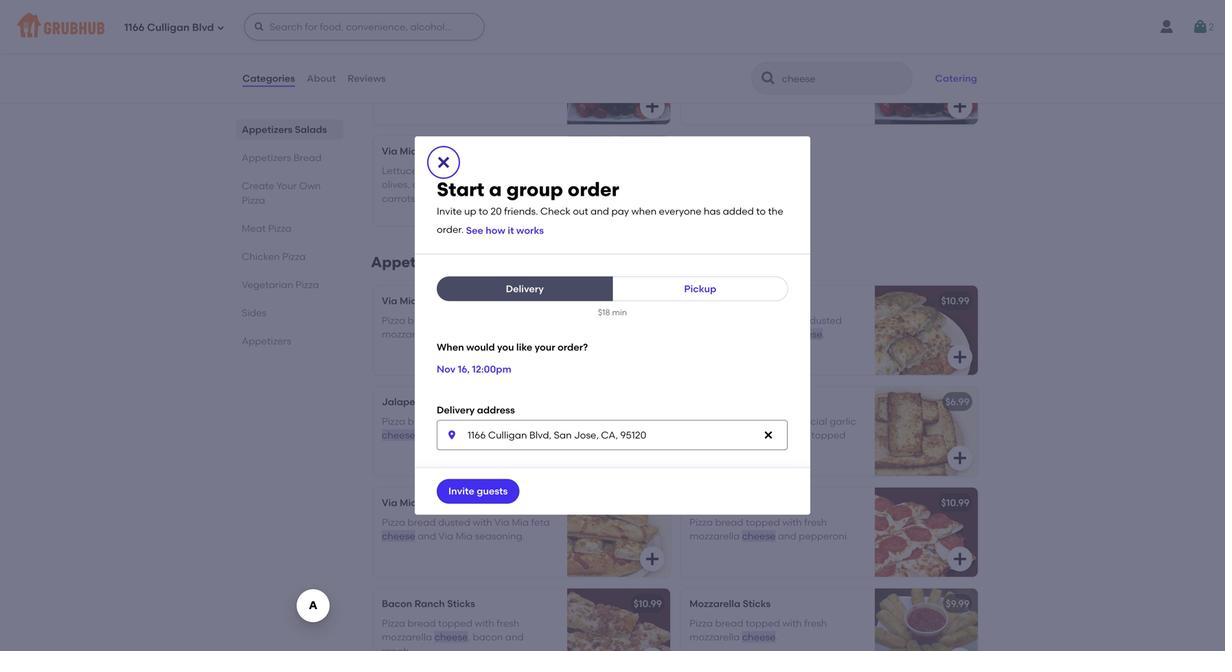 Task type: describe. For each thing, give the bounding box(es) containing it.
cheese down mozzarella sticks
[[742, 631, 776, 643]]

invite guests
[[449, 485, 508, 497]]

spices,
[[778, 429, 809, 441]]

reviews button
[[347, 54, 387, 103]]

and inside pizza bread, topped with mozarella cheese and sliced jalapeno peppers.
[[418, 429, 436, 441]]

pickup
[[684, 283, 717, 295]]

mozzarella for bacon ranch sticks image
[[382, 631, 432, 643]]

order.
[[437, 224, 464, 235]]

mia up the seasoning.
[[512, 516, 529, 528]]

chicken pizza
[[242, 251, 306, 262]]

everyone
[[659, 205, 702, 217]]

. for via mia pesto bread
[[823, 328, 825, 340]]

with inside pizza bread dusted with via mia feta cheese and via mia seasoning.
[[473, 516, 492, 528]]

cheese inside lettuce, ham, cucumber, tomatoes, cheese
[[382, 78, 415, 89]]

pepperoncini inside lettuce, cherry tomatoes, onion, olives, cucumber, artichoke hearts, carrots, pepperoncini and feta .
[[420, 193, 482, 204]]

2 to from the left
[[756, 205, 766, 217]]

via for pizza bread topped with fresh mozzarella
[[382, 295, 397, 307]]

feta inside pizza bread dusted with via mia feta cheese and via mia seasoning.
[[531, 516, 550, 528]]

svg image for and pepperoni.
[[952, 551, 969, 567]]

pepperoncini inside , artichoke hearts, olives, cucumber, pepperoncini and carrots.
[[690, 92, 752, 103]]

own
[[299, 180, 321, 192]]

via mia greek salad image
[[567, 136, 670, 225]]

via mia cheesy bread image
[[567, 286, 670, 375]]

bread for via mia greek bread
[[450, 497, 479, 509]]

via for lettuce, cherry tomatoes, onion, olives, cucumber, artichoke hearts, carrots, pepperoncini and feta
[[382, 145, 397, 157]]

cheese down the spices,
[[764, 443, 798, 455]]

pizza inside the create your own pizza
[[242, 194, 265, 206]]

it
[[508, 225, 514, 236]]

group
[[507, 178, 563, 201]]

via for pizza bread, pesto sauce, dusted with fresh mozzarella
[[690, 295, 705, 307]]

appetizers bread tab
[[242, 150, 338, 165]]

with inside pizza bread, topped with mozarella cheese and sliced jalapeno peppers.
[[477, 415, 497, 427]]

$10.99 for cheese and pepperoni.
[[942, 497, 970, 509]]

out
[[573, 205, 588, 217]]

sauce
[[690, 429, 718, 441]]

bread, for and
[[408, 415, 438, 427]]

via mia chef salad
[[382, 44, 472, 56]]

salad up cherry
[[450, 145, 478, 157]]

about
[[307, 72, 336, 84]]

via for lettuce, ham, cucumber, tomatoes,
[[382, 44, 397, 56]]

pizza bread topped with fresh mozzarella for mozzarella sticks
[[690, 617, 827, 643]]

garlic bread image
[[875, 387, 978, 476]]

with inside 1/2 loaf french bread. special garlic sauce and via mia spices, topped with mozzarella
[[690, 443, 709, 455]]

mia left the seasoning.
[[456, 530, 473, 542]]

sauce,
[[777, 314, 808, 326]]

culligan
[[147, 21, 190, 34]]

16,
[[458, 363, 470, 375]]

mozzarella
[[690, 598, 741, 610]]

delivery address
[[437, 404, 515, 416]]

nov 16, 12:00pm button
[[437, 357, 512, 382]]

works
[[517, 225, 544, 236]]

cucumber, inside lettuce, cherry tomatoes, onion, olives, cucumber, artichoke hearts, carrots, pepperoncini and feta .
[[413, 179, 462, 190]]

when
[[632, 205, 657, 217]]

bacon
[[473, 631, 503, 643]]

address
[[477, 404, 515, 416]]

cheese . for sauce,
[[789, 328, 825, 340]]

hearts, inside lettuce, cherry tomatoes, onion, olives, cucumber, artichoke hearts, carrots, pepperoncini and feta .
[[511, 179, 543, 190]]

bacon
[[382, 598, 412, 610]]

carrots. inside the , olives, pepperoncini and carrots.
[[382, 92, 418, 103]]

and inside the , olives, pepperoncini and carrots.
[[515, 78, 534, 89]]

chicken pizza tab
[[242, 249, 338, 264]]

cheese down sauce,
[[789, 328, 823, 340]]

appetizers bread inside tab
[[242, 152, 322, 163]]

pickup button
[[612, 277, 789, 301]]

12:00pm
[[472, 363, 512, 375]]

pizza bread, pesto sauce, dusted with fresh mozzarella
[[690, 314, 842, 340]]

Search Via Mia Pizza search field
[[781, 72, 886, 85]]

mia for lettuce, tomatoes,
[[708, 44, 725, 56]]

20
[[491, 205, 502, 217]]

pizza bread, topped with mozarella cheese and sliced jalapeno peppers.
[[382, 415, 552, 441]]

see
[[466, 225, 484, 236]]

pepperoni.
[[799, 530, 850, 542]]

, artichoke hearts, olives, cucumber, pepperoncini and carrots.
[[690, 64, 851, 103]]

via mia greek bread image
[[567, 488, 670, 577]]

. inside lettuce, cherry tomatoes, onion, olives, cucumber, artichoke hearts, carrots, pepperoncini and feta .
[[415, 207, 418, 218]]

min
[[612, 308, 627, 318]]

see how it works
[[466, 225, 544, 236]]

bacon ranch sticks
[[382, 598, 475, 610]]

reviews
[[348, 72, 386, 84]]

via mia garden salad image
[[875, 35, 978, 124]]

how
[[486, 225, 506, 236]]

pepperoni sticks image
[[875, 488, 978, 577]]

svg image inside 2 button
[[1193, 19, 1209, 35]]

via for pizza bread dusted with via mia feta
[[382, 497, 397, 509]]

appetizers salads tab
[[242, 122, 338, 137]]

appetizers up via mia cheesy bread
[[371, 253, 450, 271]]

via mia pesto bread image
[[875, 286, 978, 375]]

greek for bread
[[420, 497, 448, 509]]

and inside pizza bread dusted with via mia feta cheese and via mia seasoning.
[[418, 530, 436, 542]]

bread down see
[[453, 253, 497, 271]]

invite guests button
[[437, 479, 520, 504]]

jalapeno
[[382, 396, 427, 408]]

with inside pizza bread, pesto sauce, dusted with fresh mozzarella
[[690, 328, 709, 340]]

has
[[704, 205, 721, 217]]

via mia chef salad image
[[567, 35, 670, 124]]

svg image for lettuce, cherry tomatoes, onion, olives, cucumber, artichoke hearts, carrots, pepperoncini and feta .
[[644, 199, 661, 216]]

svg image for .
[[952, 349, 969, 365]]

cheese . for with
[[742, 631, 778, 643]]

bacon ranch sticks image
[[567, 589, 670, 651]]

greek for salad
[[420, 145, 448, 157]]

artichoke inside lettuce, cherry tomatoes, onion, olives, cucumber, artichoke hearts, carrots, pepperoncini and feta .
[[465, 179, 509, 190]]

lettuce, ham, cucumber, tomatoes, cheese
[[382, 64, 548, 89]]

via mia cheesy bread
[[382, 295, 485, 307]]

sides
[[242, 307, 267, 319]]

peppers.
[[511, 429, 552, 441]]

mia for lettuce, ham, cucumber, tomatoes,
[[400, 44, 417, 56]]

artichoke inside , artichoke hearts, olives, cucumber, pepperoncini and carrots.
[[690, 78, 734, 89]]

bread, for fresh
[[715, 314, 746, 326]]

special
[[793, 415, 828, 427]]

2
[[1209, 21, 1214, 33]]

via for lettuce, tomatoes,
[[690, 44, 705, 56]]

create your own pizza tab
[[242, 179, 338, 207]]

feta inside lettuce, cherry tomatoes, onion, olives, cucumber, artichoke hearts, carrots, pepperoncini and feta .
[[505, 193, 524, 204]]

, bacon and ranch.
[[382, 631, 524, 651]]

carrots,
[[382, 193, 418, 204]]

mia for pizza bread dusted with via mia feta
[[400, 497, 417, 509]]

pizza inside pizza bread dusted with via mia feta cheese and via mia seasoning.
[[382, 516, 405, 528]]

mozzarella inside pizza bread, pesto sauce, dusted with fresh mozzarella
[[737, 328, 787, 340]]

via mia pesto bread
[[690, 295, 785, 307]]

$10.99 for cheese .
[[942, 295, 970, 307]]

like
[[517, 341, 533, 353]]

Search Address search field
[[437, 420, 788, 450]]

mia for pizza bread, pesto sauce, dusted with fresh mozzarella
[[708, 295, 725, 307]]

appetizers up create
[[242, 152, 291, 163]]

catering button
[[929, 63, 984, 93]]

nov
[[437, 363, 456, 375]]

cheese right search icon
[[780, 64, 813, 75]]

fresh for mozzarella sticks
[[804, 617, 827, 629]]

bread for via mia cheesy bread
[[457, 295, 485, 307]]

mia inside 1/2 loaf french bread. special garlic sauce and via mia spices, topped with mozzarella
[[758, 429, 775, 441]]

you
[[497, 341, 514, 353]]

would
[[466, 341, 495, 353]]

1166
[[124, 21, 145, 34]]

hearts, inside , artichoke hearts, olives, cucumber, pepperoncini and carrots.
[[736, 78, 768, 89]]

mozzarella for mozzarella sticks image
[[690, 631, 740, 643]]

blvd
[[192, 21, 214, 34]]

categories
[[242, 72, 295, 84]]

create your own pizza
[[242, 180, 321, 206]]

olives, inside the , olives, pepperoncini and carrots.
[[420, 78, 448, 89]]

pizza bread topped with fresh mozzarella for bacon ranch sticks
[[382, 617, 520, 643]]

meat pizza
[[242, 223, 292, 234]]

pesto
[[748, 314, 775, 326]]

delivery for delivery address
[[437, 404, 475, 416]]

cucumber, inside lettuce, ham, cucumber, tomatoes, cheese
[[448, 64, 498, 75]]

french
[[726, 415, 758, 427]]

appetizers tab
[[242, 334, 338, 348]]

onion,
[[504, 165, 532, 176]]

nov 16, 12:00pm
[[437, 363, 512, 375]]

up
[[464, 205, 477, 217]]

jalapeno sticks
[[382, 396, 458, 408]]

bread for sticks
[[715, 617, 744, 629]]



Task type: locate. For each thing, give the bounding box(es) containing it.
delivery button
[[437, 277, 613, 301]]

meat pizza tab
[[242, 221, 338, 236]]

0 vertical spatial cucumber,
[[448, 64, 498, 75]]

carrots. down search icon
[[775, 92, 811, 103]]

pizza inside pizza bread, topped with mozarella cheese and sliced jalapeno peppers.
[[382, 415, 405, 427]]

bread for via mia pesto bread
[[756, 295, 785, 307]]

svg image for , artichoke hearts, olives, cucumber, pepperoncini and carrots.
[[952, 98, 969, 115]]

lettuce, cherry tomatoes, onion, olives, cucumber, artichoke hearts, carrots, pepperoncini and feta .
[[382, 165, 543, 218]]

salad up search icon
[[766, 44, 793, 56]]

, inside ', bacon and ranch.'
[[468, 631, 471, 643]]

$6.99
[[946, 396, 970, 408]]

create
[[242, 180, 274, 192]]

0 horizontal spatial ,
[[415, 78, 418, 89]]

dusted inside pizza bread, pesto sauce, dusted with fresh mozzarella
[[810, 314, 842, 326]]

2 horizontal spatial .
[[823, 328, 825, 340]]

sticks
[[430, 396, 458, 408], [447, 598, 475, 610], [743, 598, 771, 610]]

$18
[[598, 308, 610, 318]]

and inside start a group order invite up to 20 friends. check out and pay when everyone has added to the order.
[[591, 205, 609, 217]]

2 greek from the top
[[420, 497, 448, 509]]

sticks for jalapeno sticks
[[430, 396, 458, 408]]

chicken
[[242, 251, 280, 262]]

0 horizontal spatial artichoke
[[465, 179, 509, 190]]

, for carrots.
[[415, 78, 418, 89]]

garlic
[[830, 415, 856, 427]]

bread, inside pizza bread, pesto sauce, dusted with fresh mozzarella
[[715, 314, 746, 326]]

topped for bacon ranch sticks image
[[438, 617, 473, 629]]

2 carrots. from the left
[[775, 92, 811, 103]]

1 horizontal spatial to
[[756, 205, 766, 217]]

mia for pizza bread topped with fresh mozzarella
[[400, 295, 417, 307]]

$9.99 for salad
[[638, 44, 662, 56]]

cheese down 'jalapeno'
[[382, 429, 415, 441]]

fresh for via mia cheesy bread
[[497, 314, 520, 326]]

cucumber, right search icon
[[801, 78, 851, 89]]

1 horizontal spatial appetizers bread
[[371, 253, 497, 271]]

cucumber, inside , artichoke hearts, olives, cucumber, pepperoncini and carrots.
[[801, 78, 851, 89]]

, left the bacon at the bottom left of the page
[[468, 631, 471, 643]]

appetizers bread down the appetizers salads
[[242, 152, 322, 163]]

mozzarella down french
[[711, 443, 762, 455]]

pepperoncini inside the , olives, pepperoncini and carrots.
[[451, 78, 513, 89]]

0 vertical spatial cheese .
[[789, 328, 825, 340]]

lettuce, inside lettuce, cherry tomatoes, onion, olives, cucumber, artichoke hearts, carrots, pepperoncini and feta .
[[382, 165, 420, 176]]

. for mozzarella sticks
[[776, 631, 778, 643]]

appetizers down 'sides'
[[242, 335, 291, 347]]

the
[[768, 205, 784, 217]]

bread up pizza bread dusted with via mia feta cheese and via mia seasoning.
[[450, 497, 479, 509]]

tomatoes, inside lettuce, cherry tomatoes, onion, olives, cucumber, artichoke hearts, carrots, pepperoncini and feta .
[[454, 165, 502, 176]]

via mia greek salad
[[382, 145, 478, 157]]

salads
[[295, 124, 327, 135]]

, down via mia chef salad
[[415, 78, 418, 89]]

, for cucumber,
[[813, 64, 816, 75]]

cucumber, up the , olives, pepperoncini and carrots.
[[448, 64, 498, 75]]

order?
[[558, 341, 588, 353]]

mozzarella down via mia cheesy bread
[[382, 328, 432, 340]]

invite inside start a group order invite up to 20 friends. check out and pay when everyone has added to the order.
[[437, 205, 462, 217]]

main navigation navigation
[[0, 0, 1225, 54]]

1 vertical spatial hearts,
[[511, 179, 543, 190]]

topped down mozzarella sticks
[[746, 617, 780, 629]]

bread down bacon ranch sticks
[[408, 617, 436, 629]]

mia down pickup
[[708, 295, 725, 307]]

mozzarella down "mozzarella"
[[690, 631, 740, 643]]

invite inside invite guests button
[[449, 485, 475, 497]]

carrots. inside , artichoke hearts, olives, cucumber, pepperoncini and carrots.
[[775, 92, 811, 103]]

bread.
[[760, 415, 791, 427]]

olives, inside lettuce, cherry tomatoes, onion, olives, cucumber, artichoke hearts, carrots, pepperoncini and feta .
[[382, 179, 410, 190]]

0 vertical spatial hearts,
[[736, 78, 768, 89]]

.
[[415, 207, 418, 218], [823, 328, 825, 340], [776, 631, 778, 643]]

lettuce, down via mia garden salad
[[690, 64, 728, 75]]

your
[[535, 341, 555, 353]]

delivery up like
[[506, 283, 544, 295]]

fresh for bacon ranch sticks
[[497, 617, 520, 629]]

cheese
[[780, 64, 813, 75], [382, 78, 415, 89], [789, 328, 823, 340], [382, 429, 415, 441], [764, 443, 798, 455], [382, 530, 415, 542], [742, 530, 776, 542], [435, 631, 468, 643], [742, 631, 776, 643]]

pizza inside "tab"
[[282, 251, 306, 262]]

mia
[[400, 44, 417, 56], [708, 44, 725, 56], [400, 145, 417, 157], [400, 295, 417, 307], [708, 295, 725, 307], [758, 429, 775, 441], [400, 497, 417, 509], [512, 516, 529, 528], [456, 530, 473, 542]]

invite
[[437, 205, 462, 217], [449, 485, 475, 497]]

invite up 'order.'
[[437, 205, 462, 217]]

2 button
[[1193, 14, 1214, 39]]

0 horizontal spatial dusted
[[438, 516, 471, 528]]

appetizers inside tab
[[242, 335, 291, 347]]

salad for cucumber,
[[445, 44, 472, 56]]

about button
[[306, 54, 337, 103]]

cheesy
[[420, 295, 455, 307]]

delivery
[[506, 283, 544, 295], [437, 404, 475, 416]]

olives, inside , artichoke hearts, olives, cucumber, pepperoncini and carrots.
[[771, 78, 799, 89]]

olives, down the ham,
[[420, 78, 448, 89]]

delivery up sliced
[[437, 404, 475, 416]]

friends.
[[504, 205, 538, 217]]

salad for cheese
[[766, 44, 793, 56]]

olives,
[[420, 78, 448, 89], [771, 78, 799, 89], [382, 179, 410, 190]]

appetizers bread down 'order.'
[[371, 253, 497, 271]]

tomatoes, inside lettuce, ham, cucumber, tomatoes, cheese
[[501, 64, 548, 75]]

vegetarian pizza tab
[[242, 278, 338, 292]]

mozzarella for 'via mia cheesy bread' image
[[382, 328, 432, 340]]

topped down cheesy
[[438, 314, 473, 326]]

search icon image
[[760, 70, 777, 87]]

, inside , artichoke hearts, olives, cucumber, pepperoncini and carrots.
[[813, 64, 816, 75]]

mia left cheesy
[[400, 295, 417, 307]]

hearts,
[[736, 78, 768, 89], [511, 179, 543, 190]]

appetizers salads
[[242, 124, 327, 135]]

carrots. down reviews
[[382, 92, 418, 103]]

bread down the via mia greek bread
[[408, 516, 436, 528]]

0 vertical spatial greek
[[420, 145, 448, 157]]

1 horizontal spatial ,
[[468, 631, 471, 643]]

0 vertical spatial dusted
[[810, 314, 842, 326]]

seasoning.
[[475, 530, 525, 542]]

0 horizontal spatial .
[[415, 207, 418, 218]]

$9.99 for bread
[[638, 295, 662, 307]]

cheese . down mozzarella sticks
[[742, 631, 778, 643]]

topped inside 1/2 loaf french bread. special garlic sauce and via mia spices, topped with mozzarella
[[812, 429, 846, 441]]

pepperoncini down lettuce, tomatoes, cheese
[[690, 92, 752, 103]]

1 vertical spatial cucumber,
[[801, 78, 851, 89]]

topped for pepperoni sticks image
[[746, 516, 780, 528]]

1 vertical spatial .
[[823, 328, 825, 340]]

bread down mozzarella sticks
[[715, 617, 744, 629]]

mia down "bread."
[[758, 429, 775, 441]]

svg image
[[1193, 19, 1209, 35], [254, 21, 265, 32], [217, 24, 225, 32], [436, 154, 452, 171], [447, 430, 457, 441], [644, 450, 661, 466], [644, 551, 661, 567]]

lettuce, tomatoes, cheese
[[690, 64, 813, 75]]

pizza bread topped with fresh mozzarella for via mia cheesy bread
[[382, 314, 520, 340]]

topped
[[438, 314, 473, 326], [441, 415, 475, 427], [812, 429, 846, 441], [746, 516, 780, 528], [438, 617, 473, 629], [746, 617, 780, 629]]

bread for ranch
[[408, 617, 436, 629]]

pizza inside pizza bread, pesto sauce, dusted with fresh mozzarella
[[690, 314, 713, 326]]

0 vertical spatial delivery
[[506, 283, 544, 295]]

, right search icon
[[813, 64, 816, 75]]

bread right cheesy
[[457, 295, 485, 307]]

dusted inside pizza bread dusted with via mia feta cheese and via mia seasoning.
[[438, 516, 471, 528]]

1 horizontal spatial carrots.
[[775, 92, 811, 103]]

1 horizontal spatial dusted
[[810, 314, 842, 326]]

mozarella
[[499, 415, 545, 427]]

1 vertical spatial pepperoncini
[[690, 92, 752, 103]]

bread, inside pizza bread, topped with mozarella cheese and sliced jalapeno peppers.
[[408, 415, 438, 427]]

1 to from the left
[[479, 205, 488, 217]]

2 vertical spatial pepperoncini
[[420, 193, 482, 204]]

via mia garden salad
[[690, 44, 793, 56]]

, inside the , olives, pepperoncini and carrots.
[[415, 78, 418, 89]]

mia up carrots,
[[400, 145, 417, 157]]

catering
[[935, 72, 977, 84]]

sliced
[[439, 429, 466, 441]]

0 vertical spatial pepperoncini
[[451, 78, 513, 89]]

sticks right ranch
[[447, 598, 475, 610]]

0 horizontal spatial hearts,
[[511, 179, 543, 190]]

via mia greek bread
[[382, 497, 479, 509]]

to left 20
[[479, 205, 488, 217]]

bread up own
[[294, 152, 322, 163]]

appetizers up appetizers bread tab at the left top of page
[[242, 124, 293, 135]]

sticks right "mozzarella"
[[743, 598, 771, 610]]

bread up cheese and pepperoni. at the right bottom
[[715, 516, 744, 528]]

1 vertical spatial feta
[[531, 516, 550, 528]]

1 horizontal spatial .
[[776, 631, 778, 643]]

1 vertical spatial ,
[[415, 78, 418, 89]]

mozzarella sticks image
[[875, 589, 978, 651]]

1 vertical spatial delivery
[[437, 404, 475, 416]]

bread inside appetizers bread tab
[[294, 152, 322, 163]]

1 horizontal spatial feta
[[531, 516, 550, 528]]

bread down via mia cheesy bread
[[408, 314, 436, 326]]

pepperoncini down via mia chef salad
[[451, 78, 513, 89]]

greek up cherry
[[420, 145, 448, 157]]

1 vertical spatial greek
[[420, 497, 448, 509]]

lettuce, down via mia chef salad
[[382, 64, 420, 75]]

when would you like your order?
[[437, 341, 588, 353]]

check
[[541, 205, 571, 217]]

feta
[[505, 193, 524, 204], [531, 516, 550, 528]]

0 horizontal spatial carrots.
[[382, 92, 418, 103]]

2 vertical spatial cucumber,
[[413, 179, 462, 190]]

1 horizontal spatial hearts,
[[736, 78, 768, 89]]

sticks down nov in the left bottom of the page
[[430, 396, 458, 408]]

1 horizontal spatial cheese .
[[789, 328, 825, 340]]

lettuce,
[[382, 64, 420, 75], [690, 64, 728, 75], [382, 165, 420, 176]]

0 horizontal spatial feta
[[505, 193, 524, 204]]

2 vertical spatial .
[[776, 631, 778, 643]]

1166 culligan blvd
[[124, 21, 214, 34]]

0 vertical spatial artichoke
[[690, 78, 734, 89]]

mozzarella sticks
[[690, 598, 771, 610]]

guests
[[477, 485, 508, 497]]

1 vertical spatial invite
[[449, 485, 475, 497]]

mozzarella down pesto
[[737, 328, 787, 340]]

artichoke
[[690, 78, 734, 89], [465, 179, 509, 190]]

topped down garlic
[[812, 429, 846, 441]]

$10.99
[[942, 295, 970, 307], [942, 497, 970, 509], [634, 598, 662, 610]]

topped for mozzarella sticks image
[[746, 617, 780, 629]]

and inside ', bacon and ranch.'
[[505, 631, 524, 643]]

1/2 loaf french bread. special garlic sauce and via mia spices, topped with mozzarella
[[690, 415, 856, 455]]

chef
[[420, 44, 442, 56]]

salad up lettuce, ham, cucumber, tomatoes, cheese
[[445, 44, 472, 56]]

sides tab
[[242, 306, 338, 320]]

categories button
[[242, 54, 296, 103]]

,
[[813, 64, 816, 75], [415, 78, 418, 89], [468, 631, 471, 643]]

bread, down via mia pesto bread
[[715, 314, 746, 326]]

0 horizontal spatial olives,
[[382, 179, 410, 190]]

2 horizontal spatial olives,
[[771, 78, 799, 89]]

cheese . down sauce,
[[789, 328, 825, 340]]

topped for 'via mia cheesy bread' image
[[438, 314, 473, 326]]

and inside lettuce, cherry tomatoes, onion, olives, cucumber, artichoke hearts, carrots, pepperoncini and feta .
[[484, 193, 503, 204]]

hearts, down onion,
[[511, 179, 543, 190]]

pepperoncini
[[451, 78, 513, 89], [690, 92, 752, 103], [420, 193, 482, 204]]

cherry
[[422, 165, 452, 176]]

svg image for , olives, pepperoncini and carrots.
[[644, 98, 661, 115]]

bread
[[408, 314, 436, 326], [408, 516, 436, 528], [715, 516, 744, 528], [408, 617, 436, 629], [715, 617, 744, 629]]

0 vertical spatial feta
[[505, 193, 524, 204]]

0 vertical spatial .
[[415, 207, 418, 218]]

via
[[382, 44, 397, 56], [690, 44, 705, 56], [382, 145, 397, 157], [382, 295, 397, 307], [690, 295, 705, 307], [741, 429, 756, 441], [382, 497, 397, 509], [495, 516, 510, 528], [438, 530, 453, 542]]

sticks for mozzarella sticks
[[743, 598, 771, 610]]

1 vertical spatial artichoke
[[465, 179, 509, 190]]

1 carrots. from the left
[[382, 92, 418, 103]]

0 vertical spatial $10.99
[[942, 295, 970, 307]]

0 horizontal spatial bread,
[[408, 415, 438, 427]]

mia for lettuce, cherry tomatoes, onion, olives, cucumber, artichoke hearts, carrots, pepperoncini and feta
[[400, 145, 417, 157]]

mozzarella up ranch.
[[382, 631, 432, 643]]

fresh
[[497, 314, 520, 326], [711, 328, 734, 340], [804, 516, 827, 528], [497, 617, 520, 629], [804, 617, 827, 629]]

fresh inside pizza bread, pesto sauce, dusted with fresh mozzarella
[[711, 328, 734, 340]]

mozzarella inside 1/2 loaf french bread. special garlic sauce and via mia spices, topped with mozzarella
[[711, 443, 762, 455]]

2 vertical spatial $10.99
[[634, 598, 662, 610]]

bread for mia
[[408, 314, 436, 326]]

artichoke up 20
[[465, 179, 509, 190]]

$18 min
[[598, 308, 627, 318]]

see how it works button
[[466, 218, 544, 243]]

0 horizontal spatial cheese .
[[742, 631, 778, 643]]

ham,
[[422, 64, 446, 75]]

svg image
[[644, 98, 661, 115], [952, 98, 969, 115], [644, 199, 661, 216], [952, 349, 969, 365], [763, 430, 774, 441], [952, 450, 969, 466], [952, 551, 969, 567]]

to left the
[[756, 205, 766, 217]]

with
[[475, 314, 494, 326], [690, 328, 709, 340], [477, 415, 497, 427], [690, 443, 709, 455], [473, 516, 492, 528], [783, 516, 802, 528], [475, 617, 494, 629], [783, 617, 802, 629]]

cheese left the bacon at the bottom left of the page
[[435, 631, 468, 643]]

via inside 1/2 loaf french bread. special garlic sauce and via mia spices, topped with mozzarella
[[741, 429, 756, 441]]

bread inside pizza bread dusted with via mia feta cheese and via mia seasoning.
[[408, 516, 436, 528]]

lettuce, up carrots,
[[382, 165, 420, 176]]

2 vertical spatial $9.99
[[946, 598, 970, 610]]

1 vertical spatial bread,
[[408, 415, 438, 427]]

jalapeno sticks image
[[567, 387, 670, 476]]

1 vertical spatial cheese .
[[742, 631, 778, 643]]

dusted down the via mia greek bread
[[438, 516, 471, 528]]

0 vertical spatial bread,
[[715, 314, 746, 326]]

olives, up carrots,
[[382, 179, 410, 190]]

0 vertical spatial appetizers bread
[[242, 152, 322, 163]]

0 vertical spatial ,
[[813, 64, 816, 75]]

artichoke down lettuce, tomatoes, cheese
[[690, 78, 734, 89]]

2 horizontal spatial ,
[[813, 64, 816, 75]]

hearts, down lettuce, tomatoes, cheese
[[736, 78, 768, 89]]

cheese inside pizza bread dusted with via mia feta cheese and via mia seasoning.
[[382, 530, 415, 542]]

cheese inside pizza bread, topped with mozarella cheese and sliced jalapeno peppers.
[[382, 429, 415, 441]]

and inside 1/2 loaf french bread. special garlic sauce and via mia spices, topped with mozzarella
[[720, 429, 739, 441]]

cheese left "pepperoni."
[[742, 530, 776, 542]]

mia up pizza bread dusted with via mia feta cheese and via mia seasoning.
[[400, 497, 417, 509]]

topped up cheese and pepperoni. at the right bottom
[[746, 516, 780, 528]]

1 vertical spatial $10.99
[[942, 497, 970, 509]]

1 horizontal spatial artichoke
[[690, 78, 734, 89]]

bread,
[[715, 314, 746, 326], [408, 415, 438, 427]]

0 horizontal spatial appetizers bread
[[242, 152, 322, 163]]

pesto
[[727, 295, 754, 307]]

order
[[568, 178, 619, 201]]

lettuce, for lettuce, ham, cucumber, tomatoes,
[[382, 64, 420, 75]]

topped up ', bacon and ranch.'
[[438, 617, 473, 629]]

topped up sliced
[[441, 415, 475, 427]]

lettuce, for lettuce, tomatoes,
[[690, 64, 728, 75]]

pizza bread dusted with via mia feta cheese and via mia seasoning.
[[382, 516, 550, 542]]

1 vertical spatial appetizers bread
[[371, 253, 497, 271]]

greek up pizza bread dusted with via mia feta cheese and via mia seasoning.
[[420, 497, 448, 509]]

when
[[437, 341, 464, 353]]

mozzarella for pepperoni sticks image
[[690, 530, 740, 542]]

1 horizontal spatial bread,
[[715, 314, 746, 326]]

pepperoncini up up at top
[[420, 193, 482, 204]]

1 horizontal spatial delivery
[[506, 283, 544, 295]]

loaf
[[706, 415, 724, 427]]

and inside , artichoke hearts, olives, cucumber, pepperoncini and carrots.
[[754, 92, 773, 103]]

start a group order invite up to 20 friends. check out and pay when everyone has added to the order.
[[437, 178, 784, 235]]

dusted right sauce,
[[810, 314, 842, 326]]

a
[[489, 178, 502, 201]]

to
[[479, 205, 488, 217], [756, 205, 766, 217]]

invite left guests
[[449, 485, 475, 497]]

mia left chef
[[400, 44, 417, 56]]

cheese down via mia chef salad
[[382, 78, 415, 89]]

bread, down jalapeno sticks
[[408, 415, 438, 427]]

delivery for delivery
[[506, 283, 544, 295]]

pay
[[612, 205, 629, 217]]

topped inside pizza bread, topped with mozarella cheese and sliced jalapeno peppers.
[[441, 415, 475, 427]]

1 greek from the top
[[420, 145, 448, 157]]

start
[[437, 178, 485, 201]]

0 horizontal spatial delivery
[[437, 404, 475, 416]]

garden
[[727, 44, 763, 56]]

0 horizontal spatial to
[[479, 205, 488, 217]]

2 vertical spatial ,
[[468, 631, 471, 643]]

bread up pesto
[[756, 295, 785, 307]]

bread
[[294, 152, 322, 163], [453, 253, 497, 271], [457, 295, 485, 307], [756, 295, 785, 307], [450, 497, 479, 509]]

olives, down lettuce, tomatoes, cheese
[[771, 78, 799, 89]]

1 vertical spatial dusted
[[438, 516, 471, 528]]

mozzarella up "mozzarella"
[[690, 530, 740, 542]]

$9.99
[[638, 44, 662, 56], [638, 295, 662, 307], [946, 598, 970, 610]]

lettuce, inside lettuce, ham, cucumber, tomatoes, cheese
[[382, 64, 420, 75]]

cucumber, down cherry
[[413, 179, 462, 190]]

mia left garden
[[708, 44, 725, 56]]

0 vertical spatial $9.99
[[638, 44, 662, 56]]

delivery inside button
[[506, 283, 544, 295]]

1 horizontal spatial olives,
[[420, 78, 448, 89]]

ranch
[[415, 598, 445, 610]]

1 vertical spatial $9.99
[[638, 295, 662, 307]]

pizza
[[242, 194, 265, 206], [268, 223, 292, 234], [282, 251, 306, 262], [296, 279, 319, 291], [382, 314, 405, 326], [690, 314, 713, 326], [382, 415, 405, 427], [382, 516, 405, 528], [690, 516, 713, 528], [382, 617, 405, 629], [690, 617, 713, 629]]

1/2
[[690, 415, 703, 427]]

0 vertical spatial invite
[[437, 205, 462, 217]]

cheese down the via mia greek bread
[[382, 530, 415, 542]]



Task type: vqa. For each thing, say whether or not it's contained in the screenshot.
Your account
no



